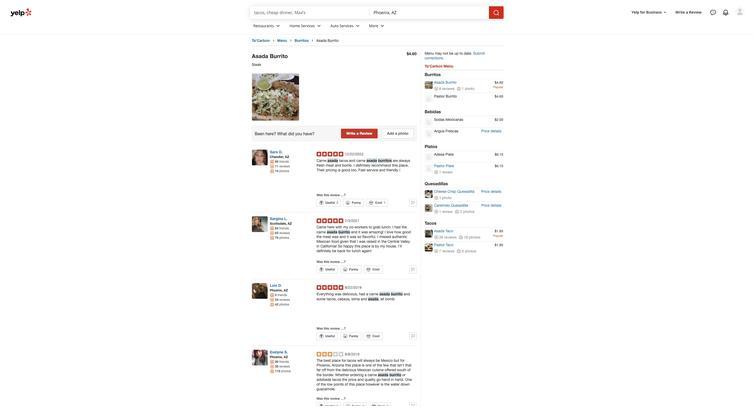 Task type: locate. For each thing, give the bounding box(es) containing it.
menu
[[278, 38, 287, 43], [425, 51, 434, 56], [444, 64, 454, 68]]

carne up quality
[[368, 373, 377, 378]]

1 none field from the left
[[254, 10, 366, 15]]

0 horizontal spatial asada burrito
[[327, 230, 350, 235]]

share review link for evelyne
[[252, 376, 309, 382]]

1 $6.10 from the top
[[495, 153, 504, 157]]

0 vertical spatial share review link
[[252, 309, 309, 316]]

funny link up the 8/22/2019
[[341, 266, 362, 274]]

photos right 119
[[281, 370, 291, 374]]

1 vertical spatial 1 review
[[439, 210, 453, 214]]

meat up pricing
[[326, 164, 334, 168]]

did
[[288, 132, 294, 136]]

place up arizona
[[332, 359, 341, 363]]

this inside the best place for tacos will always be mexico but for phoenix, arizona this place is one of the few that isn't that far off from the delicious mexican cuisine offered south of the border. whether ordering a carne
[[345, 364, 351, 368]]

tacos,
[[327, 298, 337, 302]]

1 horizontal spatial mexican
[[358, 369, 371, 373]]

this down are
[[392, 164, 398, 168]]

carne inside came here with my co-workers to grab lunch. i had the carne
[[317, 230, 326, 235]]

0 vertical spatial burritos
[[295, 38, 309, 43]]

1 horizontal spatial menu
[[425, 51, 434, 56]]

1 for pastor plate link
[[439, 170, 442, 175]]

tacos inside or adobada tacos the price and quality go hand in hand. one of the low points of this place however is the water down guacamole.
[[332, 378, 341, 382]]

all
[[381, 298, 384, 302]]

1 photo right 8 reviews
[[462, 87, 475, 91]]

1 horizontal spatial ta'carbon
[[425, 64, 443, 68]]

far
[[317, 369, 321, 373]]

az for luis d.
[[284, 289, 288, 293]]

1 vertical spatial share
[[260, 377, 269, 381]]

2 $6.10 from the top
[[495, 164, 504, 168]]

3 details from the top
[[491, 204, 502, 208]]

meat
[[326, 164, 334, 168], [323, 235, 331, 239]]

is down go
[[381, 383, 384, 387]]

24 chevron down v2 image inside home services link
[[316, 23, 322, 29]]

None search field
[[250, 6, 505, 19]]

that for given
[[350, 240, 356, 244]]

amazing!
[[369, 230, 384, 235]]

1 vertical spatial 1 photo link
[[435, 196, 452, 200]]

i up too.
[[354, 164, 355, 168]]

az
[[285, 155, 289, 159], [288, 222, 292, 226], [284, 289, 288, 293], [284, 356, 288, 360]]

1 review link down pastor plate link
[[435, 170, 453, 175]]

is left one
[[362, 364, 365, 368]]

restaurants link
[[249, 19, 286, 34]]

be
[[450, 51, 454, 56], [333, 249, 337, 253], [376, 359, 380, 363]]

1 share from the top
[[260, 310, 269, 314]]

useful up 3.0 star rating image
[[326, 335, 335, 339]]

services for auto services
[[340, 23, 354, 28]]

24 chevron down v2 image inside auto services link
[[355, 23, 361, 29]]

2 …? from the top
[[341, 260, 346, 264]]

0 horizontal spatial to
[[369, 225, 372, 230]]

asada , all bomb
[[368, 297, 395, 302]]

2 horizontal spatial 24 chevron down v2 image
[[355, 23, 361, 29]]

reviews up "42 photos"
[[280, 299, 290, 302]]

l.
[[284, 217, 288, 221]]

0 vertical spatial useful link
[[317, 266, 338, 274]]

burritos
[[295, 38, 309, 43], [425, 72, 441, 77]]

friends up 24 reviews
[[278, 294, 287, 298]]

offered
[[385, 369, 397, 373]]

0 horizontal spatial my
[[344, 225, 349, 230]]

scottsdale,
[[270, 222, 287, 226]]

mexican down one
[[358, 369, 371, 373]]

details for $2.00
[[491, 129, 502, 133]]

0 vertical spatial 1 photo link
[[457, 87, 475, 91]]

0 vertical spatial always
[[399, 159, 410, 163]]

az inside luis d. phoenix, az
[[284, 289, 288, 293]]

best
[[324, 359, 331, 363]]

share review link down 119 photos
[[252, 376, 309, 382]]

this up delicious
[[345, 364, 351, 368]]

reviews inside 24 reviews
[[280, 299, 290, 302]]

share for evelyne
[[260, 377, 269, 381]]

funny
[[352, 201, 361, 205], [349, 268, 359, 272], [349, 335, 359, 339]]

review
[[690, 10, 702, 15], [360, 131, 373, 136]]

burrito for s.
[[390, 373, 402, 378]]

2 horizontal spatial in
[[391, 378, 394, 382]]

0 vertical spatial funny
[[352, 201, 361, 205]]

photos down 65 reviews
[[280, 236, 289, 240]]

3 was this review …? from the top
[[317, 327, 346, 331]]

1 photo link
[[457, 87, 475, 91], [435, 196, 452, 200]]

$4.60 popular
[[494, 81, 504, 89]]

menu left the burritos link
[[278, 38, 287, 43]]

auto
[[331, 23, 339, 28]]

chandler,
[[270, 155, 284, 159]]

share review
[[260, 310, 279, 314], [260, 377, 279, 381]]

1 details from the top
[[491, 129, 502, 133]]

asada left all
[[368, 297, 379, 302]]

1 vertical spatial always
[[364, 359, 375, 363]]

2 up with
[[337, 201, 339, 205]]

asada burrito down auto
[[317, 39, 339, 43]]

0 horizontal spatial 1 photo link
[[435, 196, 452, 200]]

2 5.0 star rating image from the top
[[317, 219, 344, 224]]

asada burrito for l.
[[327, 230, 350, 235]]

was up cabeza,
[[335, 293, 342, 297]]

1 popular from the top
[[494, 86, 504, 89]]

1 vertical spatial cool link
[[364, 333, 383, 341]]

d. up chandler, in the left top of the page
[[279, 150, 283, 154]]

yelp for business button
[[630, 8, 670, 17]]

burrito
[[339, 230, 350, 235], [391, 292, 403, 297], [390, 373, 402, 378]]

1 review for 1st 1 review link from the top of the page
[[439, 170, 453, 175]]

1 vertical spatial ta'carbon
[[425, 64, 443, 68]]

was this review …? for sara d.
[[317, 193, 346, 197]]

1 horizontal spatial be
[[376, 359, 380, 363]]

2 useful link from the top
[[317, 333, 338, 341]]

None field
[[254, 10, 366, 15], [374, 10, 485, 15]]

tacos inside the best place for tacos will always be mexico but for phoenix, arizona this place is one of the few that isn't that far off from the delicious mexican cuisine offered south of the border. whether ordering a carne
[[347, 359, 357, 363]]

home services link
[[286, 19, 327, 34]]

funny link up the 8/8/2019
[[341, 333, 362, 341]]

hand
[[382, 378, 390, 382]]

this down price
[[349, 383, 355, 387]]

az up '96 friends'
[[285, 155, 289, 159]]

8
[[439, 87, 442, 91]]

az down s.
[[284, 356, 288, 360]]

1 price details from the top
[[482, 129, 502, 133]]

1 was this review …? from the top
[[317, 193, 346, 197]]

ta'carbon for ta'carbon menu
[[425, 64, 443, 68]]

asada burrito link
[[435, 80, 457, 85]]

up
[[455, 51, 459, 56]]

photos inside the 14 photos
[[280, 170, 289, 173]]

0 friends
[[275, 294, 287, 298]]

Near text field
[[374, 10, 485, 15]]

0 vertical spatial 1 photo
[[462, 87, 475, 91]]

0 horizontal spatial ta'carbon
[[252, 38, 270, 43]]

2 was this review …? from the top
[[317, 260, 346, 264]]

write inside user actions element
[[676, 10, 686, 15]]

14
[[275, 169, 279, 173]]

cool
[[376, 201, 383, 205], [373, 268, 380, 272], [373, 335, 380, 339]]

tacos inside the carne asada tacos and carne asada burritos
[[339, 159, 348, 163]]

az up 84 friends
[[288, 222, 292, 226]]

1 …? from the top
[[341, 193, 346, 197]]

asada burrito up steak
[[252, 53, 288, 60]]

border.
[[323, 373, 335, 378]]

2 vertical spatial phoenix,
[[317, 364, 331, 368]]

carne inside the carne asada tacos and carne asada burritos
[[357, 159, 366, 163]]

useful link up 3.0 star rating image
[[317, 333, 338, 341]]

and it was amazing! i love how good the meat was and it was so flavorful. i missed authentic mexican food given that i was raised in the central valley in california! so happy this place is by my house. i'll definitely be back for lunch again!
[[317, 230, 411, 253]]

friends inside the 0 friends
[[278, 294, 287, 298]]

caramelo quesadilla
[[435, 204, 469, 208]]

burrito
[[328, 39, 339, 43], [270, 53, 288, 60], [446, 80, 457, 85], [446, 94, 457, 99]]

and some tacos, cabeza, birria and
[[317, 293, 410, 302]]

0 vertical spatial d.
[[279, 150, 283, 154]]

1 horizontal spatial burritos
[[425, 72, 441, 77]]

always
[[399, 159, 410, 163], [364, 359, 375, 363]]

d. inside sara d. chandler, az
[[279, 150, 283, 154]]

1 horizontal spatial asada burrito
[[378, 373, 402, 378]]

is
[[338, 168, 341, 173], [372, 245, 374, 249], [362, 364, 365, 368], [381, 383, 384, 387]]

is inside or adobada tacos the price and quality go hand in hand. one of the low points of this place however is the water down guacamole.
[[381, 383, 384, 387]]

carne inside everything was delicious, had a carne asada burrito
[[370, 293, 379, 297]]

1 vertical spatial useful link
[[317, 333, 338, 341]]

…? for sargina l.
[[341, 260, 346, 264]]

0 vertical spatial photo
[[465, 87, 475, 91]]

2 24 chevron down v2 image from the left
[[316, 23, 322, 29]]

always inside the best place for tacos will always be mexico but for phoenix, arizona this place is one of the few that isn't that far off from the delicious mexican cuisine offered south of the border. whether ordering a carne
[[364, 359, 375, 363]]

1 vertical spatial to
[[369, 225, 372, 230]]

pastor down adasa
[[435, 164, 445, 168]]

0 vertical spatial mexican
[[317, 240, 331, 244]]

1 horizontal spatial 1 photo
[[462, 87, 475, 91]]

so
[[358, 235, 362, 239]]

0 horizontal spatial 24 chevron down v2 image
[[275, 23, 281, 29]]

2 horizontal spatial be
[[450, 51, 454, 56]]

friends right 98
[[280, 361, 289, 364]]

1 horizontal spatial to
[[460, 51, 463, 56]]

is inside the best place for tacos will always be mexico but for phoenix, arizona this place is one of the few that isn't that far off from the delicious mexican cuisine offered south of the border. whether ordering a carne
[[362, 364, 365, 368]]

plate for pastor plate
[[446, 164, 454, 168]]

for up arizona
[[342, 359, 346, 363]]

friends up 11 reviews
[[280, 160, 289, 164]]

phoenix, for luis
[[270, 289, 283, 293]]

fast
[[359, 168, 366, 173]]

again!
[[362, 249, 372, 253]]

was this review …? up 3.0 star rating image
[[317, 327, 346, 331]]

quesadilla
[[458, 190, 475, 194], [451, 204, 469, 208]]

3 pastor from the top
[[435, 243, 445, 247]]

0 horizontal spatial photo
[[399, 131, 409, 136]]

useful down california!
[[326, 268, 335, 272]]

2
[[337, 201, 339, 205], [460, 210, 462, 214]]

az inside sara d. chandler, az
[[285, 155, 289, 159]]

0 vertical spatial pastor
[[435, 94, 445, 99]]

16 chevron down v2 image
[[663, 10, 668, 14]]

1 vertical spatial price details
[[482, 190, 502, 194]]

3 price from the top
[[482, 204, 490, 208]]

funny for asada
[[352, 201, 361, 205]]

write a review right 16 chevron down v2 image
[[676, 10, 702, 15]]

1 horizontal spatial services
[[340, 23, 354, 28]]

write a review link right 16 chevron down v2 image
[[674, 8, 704, 17]]

$6.10
[[495, 153, 504, 157], [495, 164, 504, 168]]

reviews up 76 photos
[[280, 232, 290, 235]]

1 vertical spatial meat
[[323, 235, 331, 239]]

add
[[387, 131, 394, 136]]

1 photo for cheese crisp quesadilla link
[[439, 196, 452, 200]]

1 vertical spatial $1.85
[[495, 243, 504, 247]]

5.0 star rating image for asada
[[317, 152, 344, 157]]

this up useful 2
[[324, 193, 330, 197]]

definitely down california!
[[317, 249, 332, 253]]

may
[[435, 51, 442, 56]]

d. inside luis d. phoenix, az
[[278, 284, 282, 288]]

you
[[295, 132, 302, 136]]

1 $1.85 from the top
[[495, 230, 504, 234]]

1 vertical spatial had
[[359, 293, 365, 297]]

guacamole.
[[317, 388, 336, 392]]

photos for 119 photos
[[281, 370, 291, 374]]

1 vertical spatial asada burrito
[[378, 373, 402, 378]]

119
[[275, 370, 280, 374]]

i inside came here with my co-workers to grab lunch. i had the carne
[[393, 225, 394, 230]]

it up given
[[347, 235, 349, 239]]

5.0 star rating image
[[317, 152, 344, 157], [317, 219, 344, 224], [317, 286, 344, 290]]

reviews inside 8 reviews link
[[443, 87, 455, 91]]

useful up here
[[326, 201, 335, 205]]

2 vertical spatial $4.60
[[495, 95, 504, 99]]

taco for asada taco
[[446, 229, 454, 234]]

2 price details from the top
[[482, 190, 502, 194]]

photo
[[465, 87, 475, 91], [399, 131, 409, 136], [443, 196, 452, 200]]

write right 16 chevron down v2 image
[[676, 10, 686, 15]]

2 1 review link from the top
[[435, 210, 453, 214]]

1 5.0 star rating image from the top
[[317, 152, 344, 157]]

was this review …? for evelyne s.
[[317, 397, 346, 401]]

arizona
[[332, 364, 344, 368]]

d. for sara d.
[[279, 150, 283, 154]]

flavorful.
[[363, 235, 377, 239]]

4 was from the top
[[317, 397, 323, 401]]

1 vertical spatial tacos
[[347, 359, 357, 363]]

photos inside 119 photos
[[281, 370, 291, 374]]

photos
[[280, 170, 289, 173], [463, 210, 475, 214], [469, 236, 481, 240], [280, 236, 289, 240], [465, 249, 477, 254], [280, 303, 289, 307], [281, 370, 291, 374]]

burritos down ta'carbon menu
[[425, 72, 441, 77]]

$1.85 popular
[[494, 230, 504, 238]]

1 photo link for 8 reviews link
[[457, 87, 475, 91]]

1 horizontal spatial good
[[403, 230, 411, 235]]

isn't
[[398, 364, 405, 368]]

0 horizontal spatial asada burrito
[[252, 53, 288, 60]]

0 vertical spatial 1 review
[[439, 170, 453, 175]]

2 services from the left
[[340, 23, 354, 28]]

0 horizontal spatial mexican
[[317, 240, 331, 244]]

3 5.0 star rating image from the top
[[317, 286, 344, 290]]

pastor up 7
[[435, 243, 445, 247]]

friends inside '96 friends'
[[280, 160, 289, 164]]

3 …? from the top
[[341, 327, 346, 331]]

2 vertical spatial in
[[391, 378, 394, 382]]

sara d. image
[[252, 150, 268, 166]]

a
[[687, 10, 689, 15], [357, 131, 359, 136], [395, 131, 398, 136], [367, 293, 368, 297], [365, 373, 367, 378]]

share down the evelyne s. image
[[260, 377, 269, 381]]

share for luis
[[260, 310, 269, 314]]

1 cool link from the top
[[364, 266, 383, 274]]

ta'carbon down restaurants
[[252, 38, 270, 43]]

5.0 star rating image up here
[[317, 219, 344, 224]]

2 share review link from the top
[[252, 376, 309, 382]]

0 vertical spatial write
[[676, 10, 686, 15]]

cool 1
[[376, 201, 386, 205]]

2 vertical spatial price details
[[482, 204, 502, 208]]

1 vertical spatial it
[[347, 235, 349, 239]]

that for isn't
[[406, 364, 412, 368]]

38 reviews up 119 photos
[[275, 365, 290, 369]]

popular for 18 photos
[[494, 235, 504, 238]]

friends inside 84 friends
[[280, 227, 289, 231]]

asada down home services link
[[317, 39, 327, 43]]

0 vertical spatial be
[[450, 51, 454, 56]]

1 vertical spatial good
[[403, 230, 411, 235]]

2 popular from the top
[[494, 235, 504, 238]]

0 horizontal spatial write a review link
[[341, 129, 378, 139]]

pastor for pastor taco
[[435, 243, 445, 247]]

notifications image
[[723, 9, 730, 16]]

my inside came here with my co-workers to grab lunch. i had the carne
[[344, 225, 349, 230]]

carne down came
[[317, 230, 326, 235]]

2 share from the top
[[260, 377, 269, 381]]

phoenix, up the 0 on the bottom of page
[[270, 289, 283, 293]]

0 vertical spatial $4.60
[[407, 51, 417, 56]]

place up again!
[[362, 245, 371, 249]]

2 horizontal spatial asada burrito
[[435, 80, 457, 85]]

carne down 12/22/2022
[[357, 159, 366, 163]]

0 vertical spatial $6.10
[[495, 153, 504, 157]]

24 chevron down v2 image for auto services
[[355, 23, 361, 29]]

phoenix, up 98
[[270, 356, 283, 360]]

given
[[340, 240, 349, 244]]

24 chevron down v2 image inside restaurants link
[[275, 23, 281, 29]]

search image
[[493, 10, 500, 16]]

so
[[338, 245, 343, 249]]

2 cool link from the top
[[364, 333, 383, 341]]

photos for 18 photos
[[469, 236, 481, 240]]

1 vertical spatial taco
[[446, 243, 454, 247]]

24 chevron down v2 image
[[275, 23, 281, 29], [316, 23, 322, 29], [355, 23, 361, 29]]

was for luis d.
[[317, 327, 323, 331]]

38
[[439, 236, 444, 240], [275, 365, 279, 369]]

1 share review link from the top
[[252, 309, 309, 316]]

1 horizontal spatial 24 chevron down v2 image
[[316, 23, 322, 29]]

funny link up 7/3/2021
[[343, 199, 364, 207]]

2 down caramelo quesadilla at the right of page
[[460, 210, 462, 214]]

0 vertical spatial details
[[491, 129, 502, 133]]

1 vertical spatial share review
[[260, 377, 279, 381]]

2 inside useful 2
[[337, 201, 339, 205]]

reviews down asada burrito link
[[443, 87, 455, 91]]

$1.85 inside $1.85 popular
[[495, 230, 504, 234]]

for inside and it was amazing! i love how good the meat was and it was so flavorful. i missed authentic mexican food given that i was raised in the central valley in california! so happy this place is by my house. i'll definitely be back for lunch again!
[[347, 249, 351, 253]]

38 down 98
[[275, 365, 279, 369]]

phoenix, inside luis d. phoenix, az
[[270, 289, 283, 293]]

was this review …? down back in the left of the page
[[317, 260, 346, 264]]

services right auto
[[340, 23, 354, 28]]

1 useful from the top
[[326, 201, 335, 205]]

with
[[336, 225, 343, 230]]

3.0 star rating image
[[317, 353, 344, 357]]

the inside came here with my co-workers to grab lunch. i had the carne
[[402, 225, 407, 230]]

2 share review from the top
[[260, 377, 279, 381]]

is inside and it was amazing! i love how good the meat was and it was so flavorful. i missed authentic mexican food given that i was raised in the central valley in california! so happy this place is by my house. i'll definitely be back for lunch again!
[[372, 245, 374, 249]]

useful link down california!
[[317, 266, 338, 274]]

always up place.
[[399, 159, 410, 163]]

3 useful from the top
[[326, 335, 335, 339]]

asada up steak
[[252, 53, 268, 60]]

cool link for sargina l.
[[364, 266, 383, 274]]

down
[[401, 383, 410, 387]]

0 horizontal spatial burritos
[[295, 38, 309, 43]]

and inside the carne asada tacos and carne asada burritos
[[349, 159, 356, 163]]

1 price from the top
[[482, 129, 490, 133]]

good down bomb. in the left top of the page
[[342, 168, 350, 173]]

1 vertical spatial review
[[360, 131, 373, 136]]

photos inside 76 photos
[[280, 236, 289, 240]]

photo for 8 reviews link
[[465, 87, 475, 91]]

24 chevron down v2 image right restaurants
[[275, 23, 281, 29]]

for inside button
[[641, 10, 646, 15]]

1 vertical spatial d.
[[278, 284, 282, 288]]

taco for pastor taco
[[446, 243, 454, 247]]

place down price
[[356, 383, 365, 387]]

california!
[[321, 245, 337, 249]]

this inside or adobada tacos the price and quality go hand in hand. one of the low points of this place however is the water down guacamole.
[[349, 383, 355, 387]]

2 details from the top
[[491, 190, 502, 194]]

…?
[[341, 193, 346, 197], [341, 260, 346, 264], [341, 327, 346, 331], [341, 397, 346, 401]]

friends for sara d.
[[280, 160, 289, 164]]

1 pastor from the top
[[435, 94, 445, 99]]

1 horizontal spatial it
[[359, 230, 361, 235]]

1 horizontal spatial in
[[378, 240, 381, 244]]

1 vertical spatial 38 reviews
[[275, 365, 290, 369]]

definitely up the 'fast' on the left top
[[356, 164, 371, 168]]

taco up 38 reviews link
[[446, 229, 454, 234]]

meat inside the are always fresh meat and bomb. i definitely recommend this place. their pricing is good too. fast service and friendly !
[[326, 164, 334, 168]]

was this review …?
[[317, 193, 346, 197], [317, 260, 346, 264], [317, 327, 346, 331], [317, 397, 346, 401]]

2 vertical spatial photo
[[443, 196, 452, 200]]

2 none field from the left
[[374, 10, 485, 15]]

tacos for adobada
[[332, 378, 341, 382]]

in up the water
[[391, 378, 394, 382]]

2 vertical spatial funny
[[349, 335, 359, 339]]

1 vertical spatial details
[[491, 190, 502, 194]]

3 price details from the top
[[482, 204, 502, 208]]

2 horizontal spatial menu
[[444, 64, 454, 68]]

2 horizontal spatial photo
[[465, 87, 475, 91]]

evelyne s. image
[[252, 350, 268, 366]]

1 horizontal spatial my
[[380, 245, 385, 249]]

1 1 review from the top
[[439, 170, 453, 175]]

1 review for first 1 review link from the bottom of the page
[[439, 210, 453, 214]]

0 vertical spatial in
[[378, 240, 381, 244]]

tacos for asada
[[339, 159, 348, 163]]

was for evelyne s.
[[317, 397, 323, 401]]

1 review down caramelo
[[439, 210, 453, 214]]

2 useful from the top
[[326, 268, 335, 272]]

3 24 chevron down v2 image from the left
[[355, 23, 361, 29]]

be left the up
[[450, 51, 454, 56]]

1 horizontal spatial write a review link
[[674, 8, 704, 17]]

84
[[275, 227, 279, 231]]

place down will
[[352, 364, 361, 368]]

photo for cheese crisp quesadilla link
[[443, 196, 452, 200]]

1 vertical spatial quesadilla
[[451, 204, 469, 208]]

menu for menu may not be up to date.
[[425, 51, 434, 56]]

4 was this review …? from the top
[[317, 397, 346, 401]]

was
[[362, 230, 368, 235], [332, 235, 339, 239], [350, 235, 357, 239], [359, 240, 366, 244], [335, 293, 342, 297]]

sargina
[[270, 217, 283, 221]]

friends inside 98 friends
[[280, 361, 289, 364]]

yelp for business
[[632, 10, 662, 15]]

az inside sargina l. scottsdale, az
[[288, 222, 292, 226]]

funny up 7/3/2021
[[352, 201, 361, 205]]

write a review up 12/22/2022
[[347, 131, 373, 136]]

asada burrito down the offered
[[378, 373, 402, 378]]

…? for evelyne s.
[[341, 397, 346, 401]]

i inside the are always fresh meat and bomb. i definitely recommend this place. their pricing is good too. fast service and friendly !
[[354, 164, 355, 168]]

1 useful link from the top
[[317, 266, 338, 274]]

phoenix, inside the best place for tacos will always be mexico but for phoenix, arizona this place is one of the few that isn't that far off from the delicious mexican cuisine offered south of the border. whether ordering a carne
[[317, 364, 331, 368]]

1 was from the top
[[317, 193, 323, 197]]

0 vertical spatial plate
[[446, 153, 454, 157]]

1 photo link right 8 reviews
[[457, 87, 475, 91]]

reviews down pastor taco
[[443, 249, 455, 254]]

1 vertical spatial write a review
[[347, 131, 373, 136]]

2 vertical spatial be
[[376, 359, 380, 363]]

platos
[[425, 144, 438, 149]]

write a review inside user actions element
[[676, 10, 702, 15]]

home services
[[290, 23, 315, 28]]

the down whether
[[342, 378, 348, 382]]

2 1 review from the top
[[439, 210, 453, 214]]

photo down crisp
[[443, 196, 452, 200]]

0 vertical spatial share
[[260, 310, 269, 314]]

0 vertical spatial had
[[395, 225, 401, 230]]

phoenix, inside evelyne s. phoenix, az
[[270, 356, 283, 360]]

evelyne s. link
[[270, 350, 288, 355]]

d. right luis
[[278, 284, 282, 288]]

$1.85 for $1.85 popular
[[495, 230, 504, 234]]

1 services from the left
[[301, 23, 315, 28]]

0 vertical spatial useful
[[326, 201, 335, 205]]

photos for 14 photos
[[280, 170, 289, 173]]

0 horizontal spatial it
[[347, 235, 349, 239]]

2 $1.85 from the top
[[495, 243, 504, 247]]

1 vertical spatial 1 photo
[[439, 196, 452, 200]]

8 reviews link
[[435, 87, 455, 91]]

reviews
[[443, 87, 455, 91], [280, 165, 290, 169], [280, 232, 290, 235], [445, 236, 457, 240], [443, 249, 455, 254], [280, 299, 290, 302], [280, 365, 290, 369]]

this inside and it was amazing! i love how good the meat was and it was so flavorful. i missed authentic mexican food given that i was raised in the central valley in california! so happy this place is by my house. i'll definitely be back for lunch again!
[[355, 245, 361, 249]]

asada up pricing
[[328, 159, 338, 163]]

3 was from the top
[[317, 327, 323, 331]]

1 horizontal spatial always
[[399, 159, 410, 163]]

that inside and it was amazing! i love how good the meat was and it was so flavorful. i missed authentic mexican food given that i was raised in the central valley in california! so happy this place is by my house. i'll definitely be back for lunch again!
[[350, 240, 356, 244]]

submit
[[474, 51, 485, 56]]

services
[[301, 23, 315, 28], [340, 23, 354, 28]]

meat inside and it was amazing! i love how good the meat was and it was so flavorful. i missed authentic mexican food given that i was raised in the central valley in california! so happy this place is by my house. i'll definitely be back for lunch again!
[[323, 235, 331, 239]]

4 …? from the top
[[341, 397, 346, 401]]

1 24 chevron down v2 image from the left
[[275, 23, 281, 29]]

the down arizona
[[336, 369, 341, 373]]

1 horizontal spatial that
[[390, 364, 397, 368]]

photos for 76 photos
[[280, 236, 289, 240]]

burrito down with
[[339, 230, 350, 235]]

2 was from the top
[[317, 260, 323, 264]]

1 share review from the top
[[260, 310, 279, 314]]

was for sara d.
[[317, 193, 323, 197]]

1 photo for 8 reviews link
[[462, 87, 475, 91]]

have?
[[303, 132, 315, 136]]

photos inside "42 photos"
[[280, 303, 289, 307]]

2 pastor from the top
[[435, 164, 445, 168]]

$1.85 for $1.85
[[495, 243, 504, 247]]

photos for 6 photos
[[465, 249, 477, 254]]

az inside evelyne s. phoenix, az
[[284, 356, 288, 360]]

pastor burrito
[[435, 94, 457, 99]]

asada burrito up 8 reviews link
[[435, 80, 457, 85]]

carne asada tacos and carne asada burritos
[[317, 159, 392, 163]]

1 vertical spatial write
[[347, 131, 356, 136]]

0 vertical spatial write a review
[[676, 10, 702, 15]]

price for price details
[[482, 204, 490, 208]]



Task type: describe. For each thing, give the bounding box(es) containing it.
0 vertical spatial it
[[359, 230, 361, 235]]

the down missed
[[382, 240, 387, 244]]

1 horizontal spatial 2
[[460, 210, 462, 214]]

reviews inside 38 reviews link
[[445, 236, 457, 240]]

definitely inside and it was amazing! i love how good the meat was and it was so flavorful. i missed authentic mexican food given that i was raised in the central valley in california! so happy this place is by my house. i'll definitely be back for lunch again!
[[317, 249, 332, 253]]

24 chevron down v2 image
[[380, 23, 386, 29]]

0 horizontal spatial in
[[317, 245, 320, 249]]

1 horizontal spatial asada burrito
[[317, 39, 339, 43]]

1 vertical spatial 38
[[275, 365, 279, 369]]

this inside the are always fresh meat and bomb. i definitely recommend this place. their pricing is good too. fast service and friendly !
[[392, 164, 398, 168]]

i down so
[[357, 240, 358, 244]]

none field near
[[374, 10, 485, 15]]

to inside came here with my co-workers to grab lunch. i had the carne
[[369, 225, 372, 230]]

asada taco
[[435, 229, 454, 234]]

this down california!
[[324, 260, 330, 264]]

mexican inside and it was amazing! i love how good the meat was and it was so flavorful. i missed authentic mexican food given that i was raised in the central valley in california! so happy this place is by my house. i'll definitely be back for lunch again!
[[317, 240, 331, 244]]

useful link for luis d.
[[317, 333, 338, 341]]

add a photo
[[387, 131, 409, 136]]

sargina l. link
[[270, 217, 288, 221]]

in inside or adobada tacos the price and quality go hand in hand. one of the low points of this place however is the water down guacamole.
[[391, 378, 394, 382]]

0 vertical spatial to
[[460, 51, 463, 56]]

$2.00
[[495, 118, 504, 122]]

menu may not be up to date.
[[425, 51, 474, 56]]

are always fresh meat and bomb. i definitely recommend this place. their pricing is good too. fast service and friendly !
[[317, 159, 410, 173]]

2 photos
[[460, 210, 475, 214]]

sodas
[[435, 118, 445, 122]]

bomb.
[[342, 164, 353, 168]]

was left so
[[350, 235, 357, 239]]

2 vertical spatial asada burrito
[[435, 80, 457, 85]]

pastor for pastor plate
[[435, 164, 445, 168]]

1 vertical spatial photo
[[399, 131, 409, 136]]

is inside the are always fresh meat and bomb. i definitely recommend this place. their pricing is good too. fast service and friendly !
[[338, 168, 341, 173]]

burritos link
[[289, 38, 309, 43]]

sargina l. image
[[252, 217, 268, 233]]

corrections.
[[425, 56, 444, 60]]

service
[[367, 168, 378, 173]]

go
[[377, 378, 381, 382]]

carne asada burrito heaven! image
[[252, 74, 299, 121]]

be inside and it was amazing! i love how good the meat was and it was so flavorful. i missed authentic mexican food given that i was raised in the central valley in california! so happy this place is by my house. i'll definitely be back for lunch again!
[[333, 249, 337, 253]]

popular for 1 photo
[[494, 86, 504, 89]]

1 for cheese crisp quesadilla link
[[439, 196, 442, 200]]

38 reviews link
[[435, 236, 457, 240]]

8 reviews
[[439, 87, 455, 91]]

65 reviews
[[275, 231, 290, 235]]

cuisine
[[373, 369, 384, 373]]

2 price from the top
[[482, 190, 490, 194]]

was down workers
[[362, 230, 368, 235]]

0 horizontal spatial write a review
[[347, 131, 373, 136]]

this up 3.0 star rating image
[[324, 327, 330, 331]]

good inside and it was amazing! i love how good the meat was and it was so flavorful. i missed authentic mexican food given that i was raised in the central valley in california! so happy this place is by my house. i'll definitely be back for lunch again!
[[403, 230, 411, 235]]

24
[[275, 298, 279, 302]]

missed
[[380, 235, 391, 239]]

1 horizontal spatial 38
[[439, 236, 444, 240]]

…? for luis d.
[[341, 327, 346, 331]]

a up 12/22/2022
[[357, 131, 359, 136]]

reviews inside the 7 reviews link
[[443, 249, 455, 254]]

7/3/2021
[[345, 219, 360, 223]]

98 friends
[[275, 360, 289, 364]]

0 horizontal spatial review
[[360, 131, 373, 136]]

18
[[464, 236, 468, 240]]

place inside and it was amazing! i love how good the meat was and it was so flavorful. i missed authentic mexican food given that i was raised in the central valley in california! so happy this place is by my house. i'll definitely be back for lunch again!
[[362, 245, 371, 249]]

write a review link inside user actions element
[[674, 8, 704, 17]]

friends for sargina l.
[[280, 227, 289, 231]]

fresh
[[317, 164, 325, 168]]

details for price details
[[491, 204, 502, 208]]

whether
[[336, 373, 349, 378]]

submit corrections. link
[[425, 51, 485, 60]]

reviews inside 11 reviews
[[280, 165, 290, 169]]

reviews up 119 photos
[[280, 365, 290, 369]]

menu link
[[272, 38, 287, 43]]

6 photos link
[[457, 249, 477, 254]]

$4.60 inside the $4.60 popular
[[495, 81, 504, 85]]

mexico
[[381, 359, 393, 363]]

1 vertical spatial burrito
[[391, 292, 403, 297]]

i'll
[[398, 245, 402, 249]]

birria
[[352, 298, 360, 302]]

asada up 38 reviews link
[[435, 229, 445, 234]]

place inside or adobada tacos the price and quality go hand in hand. one of the low points of this place however is the water down guacamole.
[[356, 383, 365, 387]]

useful 2
[[326, 201, 339, 205]]

none field find
[[254, 10, 366, 15]]

burrito for l.
[[339, 230, 350, 235]]

useful link for sargina l.
[[317, 266, 338, 274]]

christina o. image
[[736, 7, 745, 17]]

been here? what did you have?
[[255, 132, 315, 136]]

yelp
[[632, 10, 640, 15]]

user actions element
[[628, 7, 753, 39]]

1 for 8 reviews link
[[462, 87, 464, 91]]

always inside the are always fresh meat and bomb. i definitely recommend this place. their pricing is good too. fast service and friendly !
[[399, 159, 410, 163]]

delicious
[[342, 369, 357, 373]]

what
[[277, 132, 287, 136]]

adasa plate
[[435, 153, 454, 157]]

valley
[[401, 240, 410, 244]]

one
[[405, 378, 412, 382]]

a inside everything was delicious, had a carne asada burrito
[[367, 293, 368, 297]]

24 chevron down v2 image for restaurants
[[275, 23, 281, 29]]

11
[[275, 165, 279, 169]]

cool for sargina l.
[[373, 268, 380, 272]]

good inside the are always fresh meat and bomb. i definitely recommend this place. their pricing is good too. fast service and friendly !
[[342, 168, 350, 173]]

18 photos
[[464, 236, 481, 240]]

and inside or adobada tacos the price and quality go hand in hand. one of the low points of this place however is the water down guacamole.
[[358, 378, 364, 382]]

d. for luis d.
[[278, 284, 282, 288]]

definitely inside the are always fresh meat and bomb. i definitely recommend this place. their pricing is good too. fast service and friendly !
[[356, 164, 371, 168]]

burrito down 8 reviews
[[446, 94, 457, 99]]

ta'carbon for ta'carbon link
[[252, 38, 270, 43]]

friends for evelyne s.
[[280, 361, 289, 364]]

photos for 2 photos
[[463, 210, 475, 214]]

1 1 review link from the top
[[435, 170, 453, 175]]

business
[[647, 10, 662, 15]]

24 chevron down v2 image for home services
[[316, 23, 322, 29]]

119 photos
[[275, 370, 291, 374]]

asada up service
[[367, 159, 377, 163]]

hand.
[[395, 378, 404, 382]]

burrito down menu link
[[270, 53, 288, 60]]

reviews inside 65 reviews
[[280, 232, 290, 235]]

of right one
[[373, 364, 376, 368]]

1 photo link for cheese crisp quesadilla link
[[435, 196, 452, 200]]

sodas mexicanas
[[435, 118, 464, 122]]

az for sargina l.
[[288, 222, 292, 226]]

plate for adasa plate
[[446, 153, 454, 157]]

of right points
[[345, 383, 348, 387]]

frescas
[[446, 129, 459, 133]]

mexican inside the best place for tacos will always be mexico but for phoenix, arizona this place is one of the few that isn't that far off from the delicious mexican cuisine offered south of the border. whether ordering a carne
[[358, 369, 371, 373]]

friends for luis d.
[[278, 294, 287, 298]]

phoenix, for evelyne
[[270, 356, 283, 360]]

18 photos link
[[459, 236, 481, 240]]

share review for luis
[[260, 310, 279, 314]]

home
[[290, 23, 300, 28]]

pastor for pastor burrito
[[435, 94, 445, 99]]

this down the guacamole.
[[324, 397, 330, 401]]

share review for evelyne
[[260, 377, 279, 381]]

useful for l.
[[326, 268, 335, 272]]

photos for 42 photos
[[280, 303, 289, 307]]

messages image
[[711, 9, 717, 16]]

luis
[[270, 284, 277, 288]]

was up "food"
[[332, 235, 339, 239]]

a right add
[[395, 131, 398, 136]]

…? for sara d.
[[341, 193, 346, 197]]

price for $2.00
[[482, 129, 490, 133]]

useful for d.
[[326, 335, 335, 339]]

5.0 star rating image for was
[[317, 286, 344, 290]]

of down adobada
[[317, 383, 320, 387]]

cheese crisp quesadilla link
[[435, 190, 475, 194]]

cool link for luis d.
[[364, 333, 383, 341]]

7 reviews link
[[435, 249, 455, 254]]

ta'carbon link
[[252, 38, 270, 43]]

2 photos link
[[455, 210, 475, 214]]

restaurants
[[254, 23, 274, 28]]

1 inside cool 1
[[384, 201, 386, 205]]

a right 16 chevron down v2 image
[[687, 10, 689, 15]]

cool for luis d.
[[373, 335, 380, 339]]

mexicanas
[[446, 118, 464, 122]]

for up isn't
[[401, 359, 405, 363]]

1 vertical spatial asada burrito
[[252, 53, 288, 60]]

co-
[[350, 225, 355, 230]]

love
[[387, 230, 394, 235]]

asada up hand
[[378, 373, 389, 378]]

luis d. image
[[252, 284, 268, 299]]

food
[[332, 240, 339, 244]]

the down far
[[317, 373, 322, 378]]

was down so
[[359, 240, 366, 244]]

az for sara d.
[[285, 155, 289, 159]]

share review link for luis
[[252, 309, 309, 316]]

8/8/2019
[[345, 353, 360, 357]]

lunch.
[[382, 225, 392, 230]]

too.
[[351, 168, 358, 173]]

more
[[370, 23, 379, 28]]

funny link for was
[[341, 333, 362, 341]]

of right south in the bottom right of the page
[[408, 369, 411, 373]]

tacos
[[425, 221, 437, 226]]

funny link for asada
[[343, 199, 364, 207]]

6
[[462, 249, 464, 254]]

services for home services
[[301, 23, 315, 28]]

0 vertical spatial cool
[[376, 201, 383, 205]]

south
[[398, 369, 407, 373]]

the down adobada
[[321, 383, 326, 387]]

auto services
[[331, 23, 354, 28]]

the down hand
[[385, 383, 390, 387]]

was for sargina l.
[[317, 260, 323, 264]]

a inside the best place for tacos will always be mexico but for phoenix, arizona this place is one of the few that isn't that far off from the delicious mexican cuisine offered south of the border. whether ordering a carne
[[365, 373, 367, 378]]

submit corrections.
[[425, 51, 485, 60]]

or adobada tacos the price and quality go hand in hand. one of the low points of this place however is the water down guacamole.
[[317, 373, 412, 392]]

the up cuisine at the bottom of page
[[377, 364, 382, 368]]

adasa
[[435, 153, 445, 157]]

1 vertical spatial funny
[[349, 268, 359, 272]]

was this review …? for sargina l.
[[317, 260, 346, 264]]

my inside and it was amazing! i love how good the meat was and it was so flavorful. i missed authentic mexican food given that i was raised in the central valley in california! so happy this place is by my house. i'll definitely be back for lunch again!
[[380, 245, 385, 249]]

asada up all
[[380, 292, 390, 297]]

0
[[275, 294, 277, 298]]

i up missed
[[385, 230, 386, 235]]

1 down caramelo
[[439, 210, 442, 214]]

the down came
[[317, 235, 322, 239]]

quality
[[365, 378, 376, 382]]

sara
[[270, 150, 278, 154]]

2 vertical spatial menu
[[444, 64, 454, 68]]

had inside came here with my co-workers to grab lunch. i had the carne
[[395, 225, 401, 230]]

was this review …? for luis d.
[[317, 327, 346, 331]]

water
[[391, 383, 400, 387]]

review inside user actions element
[[690, 10, 702, 15]]

Find text field
[[254, 10, 366, 15]]

1 vertical spatial funny link
[[341, 266, 362, 274]]

price details for price details
[[482, 204, 502, 208]]

was inside everything was delicious, had a carne asada burrito
[[335, 293, 342, 297]]

be inside the best place for tacos will always be mexico but for phoenix, arizona this place is one of the few that isn't that far off from the delicious mexican cuisine offered south of the border. whether ordering a carne
[[376, 359, 380, 363]]

menu for menu
[[278, 38, 287, 43]]

business categories element
[[249, 19, 745, 34]]

carne inside the best place for tacos will always be mexico but for phoenix, arizona this place is one of the few that isn't that far off from the delicious mexican cuisine offered south of the border. whether ordering a carne
[[368, 373, 377, 378]]

authentic
[[392, 235, 408, 239]]

burrito up 8 reviews
[[446, 80, 457, 85]]

11 reviews
[[275, 165, 290, 169]]

0 vertical spatial quesadilla
[[458, 190, 475, 194]]

raised
[[367, 240, 377, 244]]

asada down here
[[327, 230, 338, 235]]

76
[[275, 236, 279, 240]]

1 vertical spatial burritos
[[425, 72, 441, 77]]

date.
[[464, 51, 473, 56]]

pricing
[[326, 168, 337, 173]]

add a photo link
[[382, 129, 414, 139]]

0 horizontal spatial 38 reviews
[[275, 365, 290, 369]]

cheese crisp quesadilla
[[435, 190, 475, 194]]

burrito down auto
[[328, 39, 339, 43]]

low
[[327, 383, 333, 387]]

had inside everything was delicious, had a carne asada burrito
[[359, 293, 365, 297]]

az for evelyne s.
[[284, 356, 288, 360]]

96
[[275, 160, 279, 164]]

i down amazing!
[[378, 235, 379, 239]]

1 horizontal spatial 38 reviews
[[439, 236, 457, 240]]

1 vertical spatial write a review link
[[341, 129, 378, 139]]

asada up "8"
[[435, 80, 445, 85]]

came here with my co-workers to grab lunch. i had the carne
[[317, 225, 407, 235]]

sargina l. scottsdale, az
[[270, 217, 292, 226]]

funny for carne
[[349, 335, 359, 339]]

asada burrito for s.
[[378, 373, 402, 378]]

price details for $2.00
[[482, 129, 502, 133]]

from
[[327, 369, 335, 373]]

but
[[394, 359, 400, 363]]



Task type: vqa. For each thing, say whether or not it's contained in the screenshot.


